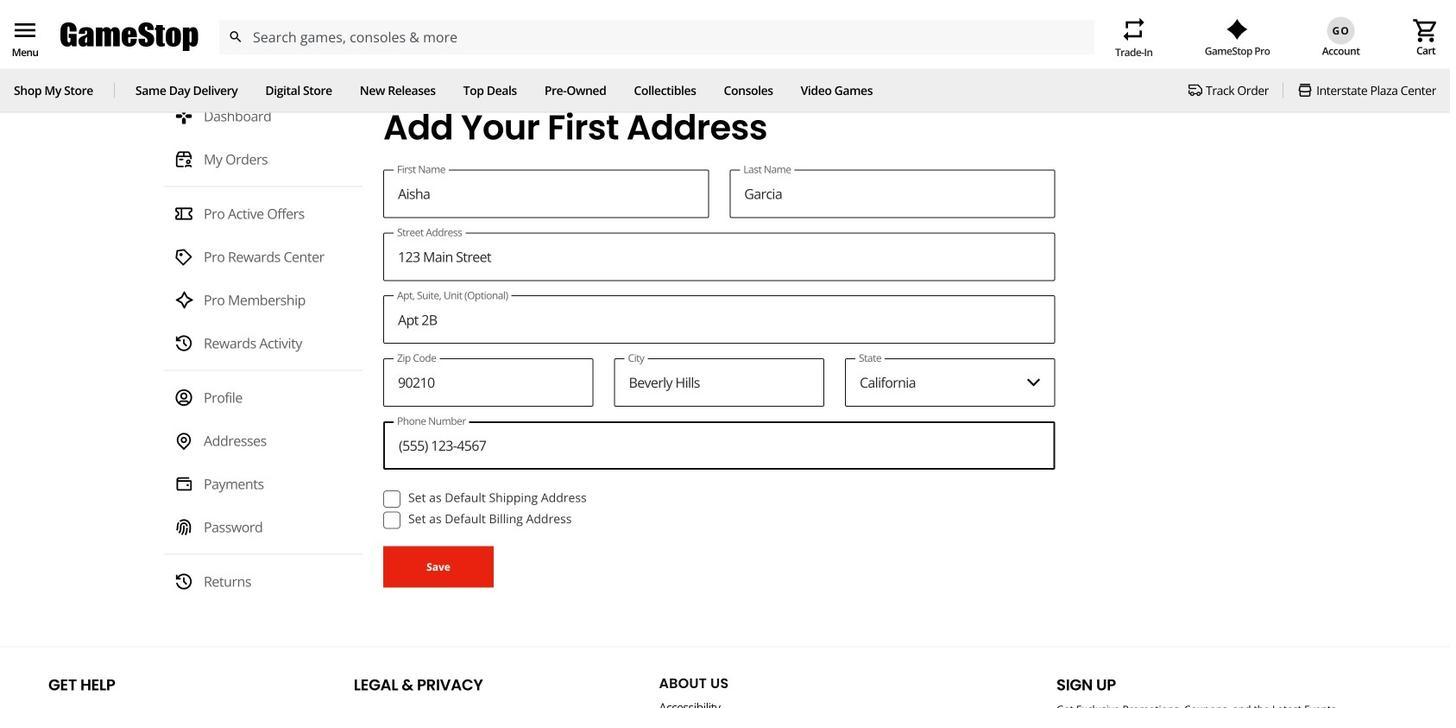 Task type: locate. For each thing, give the bounding box(es) containing it.
Search games, consoles & more search field
[[253, 20, 1064, 54]]

pro active offers icon image
[[174, 204, 193, 223]]

returns icon image
[[174, 572, 193, 591]]

None search field
[[218, 20, 1095, 54]]

None text field
[[383, 170, 709, 218], [730, 170, 1056, 218], [383, 233, 1056, 281], [614, 358, 825, 407], [383, 170, 709, 218], [730, 170, 1056, 218], [383, 233, 1056, 281], [614, 358, 825, 407]]

password icon image
[[174, 518, 193, 537]]

None telephone field
[[383, 358, 594, 407]]

None text field
[[383, 295, 1056, 344], [383, 421, 1056, 470], [383, 295, 1056, 344], [383, 421, 1056, 470]]

pro membership icon image
[[174, 291, 193, 310]]

profile icon image
[[174, 388, 193, 407]]

addresses icon image
[[174, 431, 193, 450]]

dashboard icon image
[[174, 107, 193, 126]]



Task type: describe. For each thing, give the bounding box(es) containing it.
gamestop image
[[60, 20, 199, 54]]

gamestop pro icon image
[[1227, 19, 1249, 40]]

pro rewards center icon image
[[174, 248, 193, 267]]

payments icon image
[[174, 475, 193, 494]]

my orders icon image
[[174, 150, 193, 169]]

rewards activity icon image
[[174, 334, 193, 353]]



